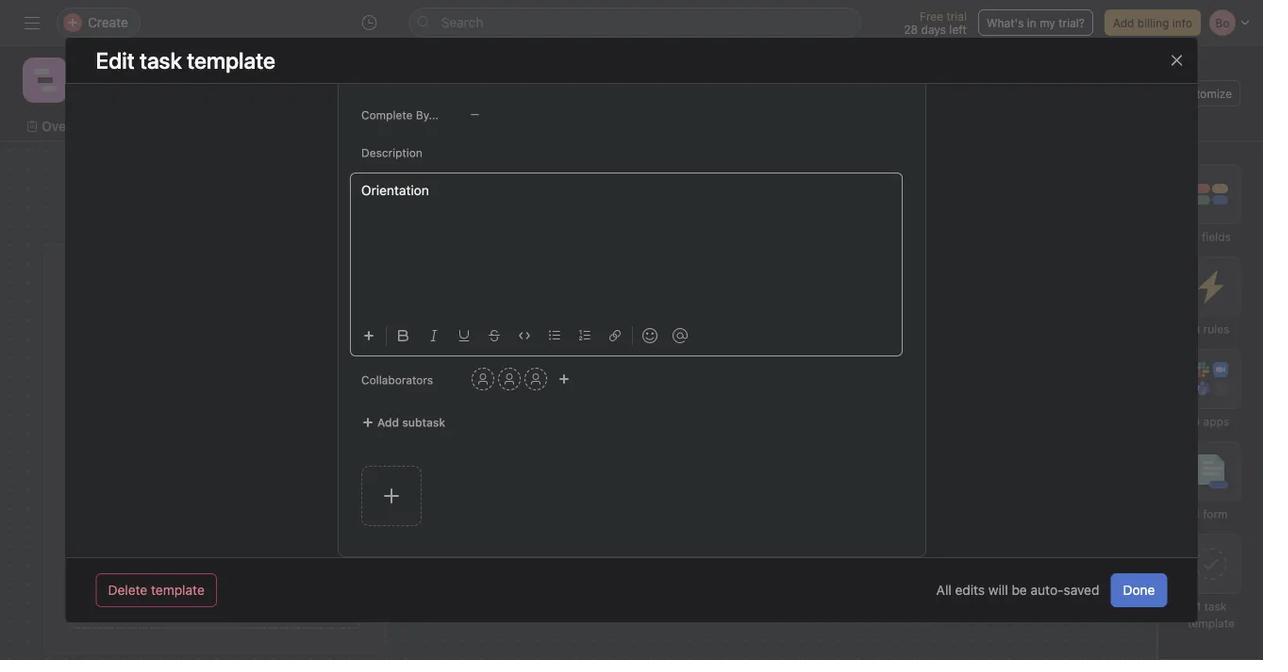 Task type: vqa. For each thing, say whether or not it's contained in the screenshot.
Auto-
yes



Task type: describe. For each thing, give the bounding box(es) containing it.
0 vertical spatial task
[[547, 343, 570, 357]]

numbered list image
[[579, 330, 590, 342]]

what
[[641, 393, 668, 406]]

section, for what
[[594, 393, 638, 406]]

be
[[1012, 583, 1027, 598]]

done
[[1123, 583, 1155, 598]]

1 for form
[[1195, 508, 1200, 521]]

how
[[90, 271, 128, 293]]

search list box
[[409, 8, 862, 38]]

pre-
[[839, 303, 869, 321]]

tasks inside how are tasks being added to this project?
[[164, 271, 209, 293]]

go)
[[995, 303, 1019, 321]]

3 for 3 fields
[[1192, 230, 1199, 243]]

what's in my trial?
[[987, 16, 1085, 29]]

at mention image
[[672, 328, 687, 343]]

incomplete for 1
[[485, 343, 544, 357]]

delete
[[108, 583, 147, 598]]

info
[[1173, 16, 1193, 29]]

saved
[[1064, 583, 1100, 598]]

subtask
[[402, 416, 445, 429]]

0 vertical spatial complete
[[361, 109, 412, 122]]

happen
[[458, 410, 498, 423]]

when tasks move to this section, what should happen automatically?
[[458, 393, 707, 423]]

insert an object image
[[363, 330, 374, 342]]

days
[[921, 23, 946, 36]]

to inside button
[[977, 303, 991, 321]]

edit task template
[[96, 47, 276, 74]]

add for add subtask
[[377, 416, 399, 429]]

section, for do
[[979, 393, 1023, 406]]

trial?
[[1059, 16, 1085, 29]]

automatically:
[[843, 410, 920, 423]]

link image
[[609, 330, 620, 342]]

3 this from the left
[[1043, 393, 1063, 406]]

28
[[904, 23, 918, 36]]

— button
[[463, 101, 576, 127]]

1 for incomplete
[[477, 343, 482, 357]]

bulleted list image
[[549, 330, 560, 342]]

by... inside button
[[960, 447, 986, 462]]

search
[[441, 15, 484, 30]]

bo
[[991, 87, 1005, 100]]

free trial 28 days left
[[904, 9, 967, 36]]

set complete by...
[[874, 447, 986, 462]]

to inside how are tasks being added to this project?
[[324, 271, 341, 293]]

fields
[[1202, 230, 1231, 243]]

automatically?
[[501, 410, 581, 423]]

tasks down month
[[934, 343, 962, 357]]

8
[[1193, 323, 1200, 336]]

description
[[361, 146, 422, 159]]

task template
[[140, 47, 276, 74]]

1 horizontal spatial template
[[1188, 617, 1235, 630]]

collaborators
[[361, 374, 433, 387]]

edit
[[96, 47, 135, 74]]

search button
[[409, 8, 862, 38]]

when tasks move to this section, do this automatically:
[[843, 393, 1063, 423]]

set
[[874, 447, 894, 462]]

—
[[470, 109, 479, 119]]

1 for task
[[1196, 600, 1201, 613]]

code image
[[518, 330, 530, 342]]

trial
[[947, 9, 967, 23]]

0 horizontal spatial by...
[[415, 109, 438, 122]]



Task type: locate. For each thing, give the bounding box(es) containing it.
add inside "button"
[[377, 416, 399, 429]]

2 horizontal spatial this
[[1043, 393, 1063, 406]]

month
[[928, 303, 973, 321]]

0 horizontal spatial incomplete
[[485, 343, 544, 357]]

3 left fields
[[1192, 230, 1199, 243]]

will
[[989, 583, 1008, 598]]

delete template
[[108, 583, 205, 598]]

share button
[[1073, 80, 1136, 107]]

to inside "when tasks move to this section, what should happen automatically?"
[[557, 393, 568, 406]]

form
[[1203, 508, 1228, 521]]

2 section, from the left
[[979, 393, 1023, 406]]

when inside when tasks move to this section, do this automatically:
[[843, 393, 874, 406]]

when for when tasks move to this section, do this automatically:
[[843, 393, 874, 406]]

complete inside button
[[898, 447, 956, 462]]

incomplete for 4
[[872, 343, 931, 357]]

workflow link
[[442, 116, 516, 137]]

0 horizontal spatial move
[[524, 393, 554, 406]]

3
[[1192, 230, 1199, 243], [1193, 415, 1200, 428]]

add billing info button
[[1105, 9, 1201, 36]]

tasks inside when tasks move to this section, do this automatically:
[[877, 393, 906, 406]]

how are tasks being added to this project?
[[90, 271, 341, 319]]

0 vertical spatial add
[[1113, 16, 1135, 29]]

0 vertical spatial by...
[[415, 109, 438, 122]]

do
[[1026, 393, 1040, 406]]

1 vertical spatial add
[[377, 416, 399, 429]]

1 inside '1 task template'
[[1196, 600, 1201, 613]]

1 vertical spatial complete
[[898, 447, 956, 462]]

calendar link
[[348, 116, 419, 137]]

billing
[[1138, 16, 1170, 29]]

share
[[1097, 87, 1128, 100]]

1 incomplete task
[[477, 343, 570, 357]]

add subtask button
[[353, 410, 454, 436]]

4
[[861, 343, 869, 357]]

are
[[133, 271, 159, 293]]

1 incomplete from the left
[[485, 343, 544, 357]]

1 task template
[[1188, 600, 1235, 630]]

add
[[1113, 16, 1135, 29], [377, 416, 399, 429]]

to right added
[[324, 271, 341, 293]]

0 vertical spatial 1
[[477, 343, 482, 357]]

tasks inside "when tasks move to this section, what should happen automatically?"
[[492, 393, 521, 406]]

event
[[869, 303, 908, 321]]

1 vertical spatial 3
[[1193, 415, 1200, 428]]

add subtask
[[377, 416, 445, 429]]

section, inside when tasks move to this section, do this automatically:
[[979, 393, 1023, 406]]

underline image
[[458, 330, 469, 342]]

1 vertical spatial by...
[[960, 447, 986, 462]]

task right done button
[[1205, 600, 1227, 613]]

toolbar
[[355, 314, 903, 357]]

1 horizontal spatial by...
[[960, 447, 986, 462]]

8 rules
[[1193, 323, 1230, 336]]

when up the automatically:
[[843, 393, 874, 406]]

my
[[1040, 16, 1056, 29]]

this project?
[[163, 297, 267, 319]]

1 vertical spatial template
[[1188, 617, 1235, 630]]

by... down cost at top left
[[415, 109, 438, 122]]

workflow
[[457, 118, 516, 134]]

what's in my trial? button
[[978, 9, 1094, 36]]

bo button
[[987, 82, 1009, 105]]

apps
[[1204, 415, 1230, 428]]

this up automatically?
[[571, 393, 591, 406]]

add inside button
[[1113, 16, 1135, 29]]

pre-event (1 month to go) button
[[839, 295, 1131, 329]]

0 horizontal spatial when
[[458, 393, 489, 406]]

tasks up happen
[[492, 393, 521, 406]]

what's
[[987, 16, 1024, 29]]

tasks up this project? at the top left of the page
[[164, 271, 209, 293]]

by... down when tasks move to this section, do this automatically:
[[960, 447, 986, 462]]

1 vertical spatial 1
[[1195, 508, 1200, 521]]

1 horizontal spatial when
[[843, 393, 874, 406]]

move up the automatically:
[[909, 393, 939, 406]]

template
[[151, 583, 205, 598], [1188, 617, 1235, 630]]

3 left apps
[[1193, 415, 1200, 428]]

incomplete down code icon at the left
[[485, 343, 544, 357]]

4 incomplete tasks
[[861, 343, 962, 357]]

complete right set
[[898, 447, 956, 462]]

incomplete
[[485, 343, 544, 357], [872, 343, 931, 357]]

add left subtask
[[377, 416, 399, 429]]

by...
[[415, 109, 438, 122], [960, 447, 986, 462]]

this
[[571, 393, 591, 406], [956, 393, 976, 406], [1043, 393, 1063, 406]]

to down add or remove collaborators icon
[[557, 393, 568, 406]]

task inside '1 task template'
[[1205, 600, 1227, 613]]

bold image
[[398, 330, 409, 342]]

this up the set complete by... button
[[956, 393, 976, 406]]

to inside when tasks move to this section, do this automatically:
[[942, 393, 953, 406]]

to up set complete by...
[[942, 393, 953, 406]]

1 vertical spatial task
[[1205, 600, 1227, 613]]

emoji image
[[642, 328, 657, 343]]

set complete by... button
[[839, 432, 1131, 479]]

being
[[213, 271, 261, 293]]

overview link
[[26, 116, 100, 137]]

done button
[[1111, 574, 1168, 608]]

when inside "when tasks move to this section, what should happen automatically?"
[[458, 393, 489, 406]]

task
[[547, 343, 570, 357], [1205, 600, 1227, 613]]

rules
[[1204, 323, 1230, 336]]

when
[[458, 393, 489, 406], [843, 393, 874, 406]]

None text field
[[79, 63, 254, 97]]

add to starred image
[[290, 73, 305, 88]]

to
[[324, 271, 341, 293], [977, 303, 991, 321], [557, 393, 568, 406], [942, 393, 953, 406]]

overview
[[42, 118, 100, 134]]

1 when from the left
[[458, 393, 489, 406]]

when for when tasks move to this section, what should happen automatically?
[[458, 393, 489, 406]]

complete
[[361, 109, 412, 122], [898, 447, 956, 462]]

this for what
[[571, 393, 591, 406]]

upload attachment image
[[361, 466, 421, 527]]

complete down expected
[[361, 109, 412, 122]]

move up automatically?
[[524, 393, 554, 406]]

move inside when tasks move to this section, do this automatically:
[[909, 393, 939, 406]]

move
[[524, 393, 554, 406], [909, 393, 939, 406]]

0 vertical spatial 3
[[1192, 230, 1199, 243]]

0 horizontal spatial task
[[547, 343, 570, 357]]

expected cost
[[361, 71, 439, 84]]

tasks up the automatically:
[[877, 393, 906, 406]]

task down bulleted list icon
[[547, 343, 570, 357]]

incomplete right 4
[[872, 343, 931, 357]]

strikethrough image
[[488, 330, 500, 342]]

move for happen
[[524, 393, 554, 406]]

1 move from the left
[[524, 393, 554, 406]]

to left go)
[[977, 303, 991, 321]]

1 horizontal spatial section,
[[979, 393, 1023, 406]]

orientation
[[361, 183, 429, 198]]

1 horizontal spatial move
[[909, 393, 939, 406]]

this for do
[[956, 393, 976, 406]]

section, left do
[[979, 393, 1023, 406]]

edits
[[955, 583, 985, 598]]

added
[[265, 271, 319, 293]]

2 move from the left
[[909, 393, 939, 406]]

0 horizontal spatial add
[[377, 416, 399, 429]]

tasks
[[164, 271, 209, 293], [934, 343, 962, 357], [492, 393, 521, 406], [877, 393, 906, 406]]

2 when from the left
[[843, 393, 874, 406]]

when up happen
[[458, 393, 489, 406]]

3 fields
[[1192, 230, 1231, 243]]

add billing info
[[1113, 16, 1193, 29]]

pre-event (1 month to go)
[[839, 303, 1019, 321]]

delete template button
[[96, 574, 217, 608]]

this inside "when tasks move to this section, what should happen automatically?"
[[571, 393, 591, 406]]

free
[[920, 9, 944, 23]]

3 apps
[[1193, 415, 1230, 428]]

calendar
[[363, 118, 419, 134]]

in
[[1027, 16, 1037, 29]]

0 horizontal spatial template
[[151, 583, 205, 598]]

3 for 3 apps
[[1193, 415, 1200, 428]]

1 horizontal spatial this
[[956, 393, 976, 406]]

cost
[[414, 71, 439, 84]]

2 vertical spatial 1
[[1196, 600, 1201, 613]]

1 horizontal spatial incomplete
[[872, 343, 931, 357]]

2 this from the left
[[956, 393, 976, 406]]

1 horizontal spatial add
[[1113, 16, 1135, 29]]

0 horizontal spatial complete
[[361, 109, 412, 122]]

2 incomplete from the left
[[872, 343, 931, 357]]

section,
[[594, 393, 638, 406], [979, 393, 1023, 406]]

timeline image
[[34, 69, 57, 92]]

1 form
[[1195, 508, 1228, 521]]

all edits will be auto-saved
[[937, 583, 1100, 598]]

italics image
[[428, 330, 439, 342]]

1 horizontal spatial task
[[1205, 600, 1227, 613]]

template inside button
[[151, 583, 205, 598]]

1 horizontal spatial complete
[[898, 447, 956, 462]]

section, inside "when tasks move to this section, what should happen automatically?"
[[594, 393, 638, 406]]

complete by...
[[361, 109, 438, 122]]

move for automatically:
[[909, 393, 939, 406]]

add for add billing info
[[1113, 16, 1135, 29]]

all
[[937, 583, 952, 598]]

0 vertical spatial template
[[151, 583, 205, 598]]

1 section, from the left
[[594, 393, 638, 406]]

0 horizontal spatial this
[[571, 393, 591, 406]]

1 this from the left
[[571, 393, 591, 406]]

(1
[[912, 303, 925, 321]]

this right do
[[1043, 393, 1063, 406]]

left
[[950, 23, 967, 36]]

add or remove collaborators image
[[558, 374, 569, 385]]

add left billing
[[1113, 16, 1135, 29]]

move inside "when tasks move to this section, what should happen automatically?"
[[524, 393, 554, 406]]

should
[[671, 393, 707, 406]]

close image
[[1170, 53, 1185, 68]]

section, left the what
[[594, 393, 638, 406]]

auto-
[[1031, 583, 1064, 598]]

0 horizontal spatial section,
[[594, 393, 638, 406]]

expected
[[361, 71, 411, 84]]



